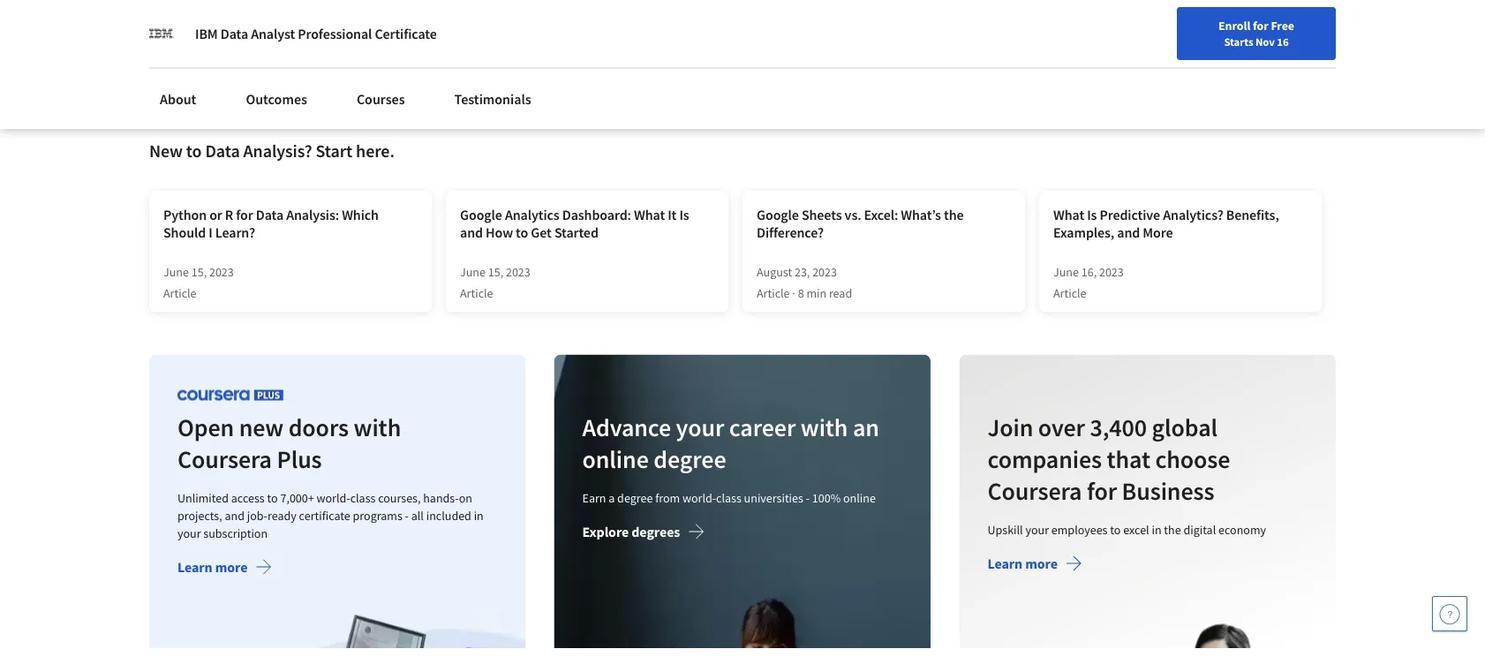 Task type: locate. For each thing, give the bounding box(es) containing it.
0 horizontal spatial in
[[474, 507, 484, 523]]

to up the ready
[[267, 490, 278, 506]]

an
[[853, 411, 880, 442]]

1 world- from the left
[[317, 490, 350, 506]]

0 horizontal spatial and
[[225, 507, 245, 523]]

courses link
[[346, 79, 416, 118]]

1 horizontal spatial world-
[[683, 490, 716, 506]]

coursera
[[178, 443, 272, 474], [988, 475, 1082, 506]]

slides element
[[181, 76, 1304, 94]]

1 horizontal spatial learn
[[988, 555, 1023, 572]]

learn more for the left learn more link
[[178, 558, 248, 576]]

new
[[1046, 56, 1069, 72], [149, 139, 183, 162]]

to left get
[[516, 224, 528, 241]]

online down advance on the left bottom of the page
[[583, 443, 649, 474]]

and for more
[[1117, 224, 1140, 241]]

2 is from the left
[[1087, 206, 1097, 224]]

learn for the left learn more link
[[178, 558, 213, 576]]

2023 down how
[[506, 264, 531, 279]]

1 vertical spatial coursera
[[988, 475, 1082, 506]]

june 15, 2023 article for how
[[460, 264, 531, 301]]

1 class from the left
[[350, 490, 376, 506]]

class left universities
[[716, 490, 742, 506]]

your left career
[[676, 411, 725, 442]]

degree right a on the bottom of page
[[618, 490, 653, 506]]

15, down how
[[488, 264, 503, 279]]

the
[[944, 206, 964, 224], [1164, 521, 1181, 537]]

0 horizontal spatial world-
[[317, 490, 350, 506]]

class for universities
[[716, 490, 742, 506]]

august
[[757, 264, 792, 279]]

python
[[163, 206, 207, 224]]

is left predictive
[[1087, 206, 1097, 224]]

world- inside unlimited access to 7,000+ world-class courses, hands-on projects, and job-ready certificate programs - all included in your subscription
[[317, 490, 350, 506]]

i
[[209, 224, 212, 241]]

1 15, from the left
[[191, 264, 207, 279]]

for down that
[[1087, 475, 1117, 506]]

0 vertical spatial online
[[583, 443, 649, 474]]

0 horizontal spatial learn
[[178, 558, 213, 576]]

article
[[163, 285, 197, 301], [460, 285, 493, 301], [757, 285, 790, 301], [1054, 285, 1087, 301]]

2 with from the left
[[801, 411, 848, 442]]

article down how
[[460, 285, 493, 301]]

your inside advance your career with an online degree
[[676, 411, 725, 442]]

8
[[798, 285, 804, 301]]

1 horizontal spatial coursera
[[988, 475, 1082, 506]]

and up subscription
[[225, 507, 245, 523]]

june 15, 2023 article
[[163, 264, 234, 301], [460, 264, 531, 301]]

1 horizontal spatial and
[[460, 224, 483, 241]]

4 2023 from the left
[[1099, 264, 1124, 279]]

data right learn?
[[256, 206, 284, 224]]

new down about
[[149, 139, 183, 162]]

explore degrees
[[583, 523, 680, 540]]

difference?
[[757, 224, 824, 241]]

0 horizontal spatial with
[[354, 411, 401, 442]]

your for find
[[1020, 56, 1044, 72]]

analytics
[[505, 206, 560, 224]]

1 horizontal spatial is
[[1087, 206, 1097, 224]]

- left all
[[405, 507, 409, 523]]

in right the excel on the right bottom
[[1152, 521, 1162, 537]]

7,000+
[[280, 490, 314, 506]]

1 vertical spatial -
[[405, 507, 409, 523]]

1 horizontal spatial the
[[1164, 521, 1181, 537]]

2 15, from the left
[[488, 264, 503, 279]]

1 horizontal spatial june
[[460, 264, 486, 279]]

2 2023 from the left
[[506, 264, 531, 279]]

1 is from the left
[[679, 206, 689, 224]]

coursera down companies
[[988, 475, 1082, 506]]

google inside google sheets vs. excel: what's the difference?
[[757, 206, 799, 224]]

over
[[1038, 411, 1085, 442]]

0 horizontal spatial degree
[[618, 490, 653, 506]]

0 horizontal spatial june 15, 2023 article
[[163, 264, 234, 301]]

1 vertical spatial the
[[1164, 521, 1181, 537]]

15, down should
[[191, 264, 207, 279]]

- left 100%
[[806, 490, 810, 506]]

learn more down subscription
[[178, 558, 248, 576]]

or
[[209, 206, 222, 224]]

june 15, 2023 article down the i
[[163, 264, 234, 301]]

article down should
[[163, 285, 197, 301]]

june inside june 16, 2023 article
[[1054, 264, 1079, 279]]

google
[[460, 206, 502, 224], [757, 206, 799, 224]]

0 horizontal spatial the
[[944, 206, 964, 224]]

1 2023 from the left
[[209, 264, 234, 279]]

ibm image
[[149, 21, 174, 46]]

professional
[[298, 25, 372, 42]]

what is predictive analytics? benefits, examples, and more
[[1054, 206, 1279, 241]]

for up nov
[[1253, 18, 1269, 34]]

your for upskill
[[1026, 521, 1049, 537]]

2023 for sheets
[[813, 264, 837, 279]]

1 horizontal spatial 15,
[[488, 264, 503, 279]]

coursera inside join over 3,400 global companies that choose coursera for business
[[988, 475, 1082, 506]]

1 horizontal spatial learn more link
[[988, 555, 1082, 576]]

2 what from the left
[[1054, 206, 1085, 224]]

digital
[[1184, 521, 1216, 537]]

to
[[186, 139, 202, 162], [516, 224, 528, 241], [267, 490, 278, 506], [1110, 521, 1121, 537]]

1 horizontal spatial class
[[716, 490, 742, 506]]

- inside unlimited access to 7,000+ world-class courses, hands-on projects, and job-ready certificate programs - all included in your subscription
[[405, 507, 409, 523]]

learn for the right learn more link
[[988, 555, 1023, 572]]

learn down upskill
[[988, 555, 1023, 572]]

0 horizontal spatial learn more link
[[178, 558, 272, 580]]

and inside what is predictive analytics? benefits, examples, and more
[[1117, 224, 1140, 241]]

examples,
[[1054, 224, 1115, 241]]

courses
[[357, 90, 405, 108]]

join over 3,400 global companies that choose coursera for business
[[988, 411, 1230, 506]]

what left it
[[634, 206, 665, 224]]

2 june from the left
[[460, 264, 486, 279]]

0 horizontal spatial coursera
[[178, 443, 272, 474]]

the right what's
[[944, 206, 964, 224]]

2 horizontal spatial and
[[1117, 224, 1140, 241]]

0 vertical spatial degree
[[654, 443, 726, 474]]

article for python or r for data analysis: which should i learn?
[[163, 285, 197, 301]]

what up 16,
[[1054, 206, 1085, 224]]

june
[[163, 264, 189, 279], [460, 264, 486, 279], [1054, 264, 1079, 279]]

0 horizontal spatial is
[[679, 206, 689, 224]]

100%
[[812, 490, 841, 506]]

0 horizontal spatial class
[[350, 490, 376, 506]]

analysis?
[[243, 139, 312, 162]]

class for courses,
[[350, 490, 376, 506]]

coursera plus image
[[178, 389, 283, 401]]

15, for how
[[488, 264, 503, 279]]

1 horizontal spatial new
[[1046, 56, 1069, 72]]

for
[[1253, 18, 1269, 34], [236, 206, 253, 224], [1087, 475, 1117, 506]]

is right it
[[679, 206, 689, 224]]

15, for should
[[191, 264, 207, 279]]

your down projects,
[[178, 525, 201, 541]]

0 vertical spatial data
[[221, 25, 248, 42]]

0 horizontal spatial google
[[460, 206, 502, 224]]

1 horizontal spatial learn more
[[988, 555, 1058, 572]]

2 june 15, 2023 article from the left
[[460, 264, 531, 301]]

2 horizontal spatial june
[[1054, 264, 1079, 279]]

with inside open new doors with coursera plus
[[354, 411, 401, 442]]

1 horizontal spatial for
[[1087, 475, 1117, 506]]

0 horizontal spatial more
[[215, 558, 248, 576]]

0 vertical spatial coursera
[[178, 443, 272, 474]]

degree up from
[[654, 443, 726, 474]]

subscription
[[203, 525, 268, 541]]

your right find
[[1020, 56, 1044, 72]]

1 horizontal spatial what
[[1054, 206, 1085, 224]]

1 horizontal spatial degree
[[654, 443, 726, 474]]

2 google from the left
[[757, 206, 799, 224]]

0 horizontal spatial learn more
[[178, 558, 248, 576]]

is
[[679, 206, 689, 224], [1087, 206, 1097, 224]]

your for advance
[[676, 411, 725, 442]]

your
[[1020, 56, 1044, 72], [676, 411, 725, 442], [1026, 521, 1049, 537], [178, 525, 201, 541]]

1 horizontal spatial online
[[844, 490, 876, 506]]

world- right from
[[683, 490, 716, 506]]

0 horizontal spatial june
[[163, 264, 189, 279]]

more for the right learn more link
[[1025, 555, 1058, 572]]

1 vertical spatial degree
[[618, 490, 653, 506]]

analysis:
[[286, 206, 339, 224]]

learn more link down upskill
[[988, 555, 1082, 576]]

data left analysis?
[[205, 139, 240, 162]]

world-
[[317, 490, 350, 506], [683, 490, 716, 506]]

2023 for or
[[209, 264, 234, 279]]

doors
[[288, 411, 349, 442]]

2 vertical spatial data
[[256, 206, 284, 224]]

class inside unlimited access to 7,000+ world-class courses, hands-on projects, and job-ready certificate programs - all included in your subscription
[[350, 490, 376, 506]]

1 june 15, 2023 article from the left
[[163, 264, 234, 301]]

15,
[[191, 264, 207, 279], [488, 264, 503, 279]]

·
[[792, 285, 796, 301]]

2 horizontal spatial for
[[1253, 18, 1269, 34]]

1 horizontal spatial -
[[806, 490, 810, 506]]

learn more link down subscription
[[178, 558, 272, 580]]

3 june from the left
[[1054, 264, 1079, 279]]

new left career
[[1046, 56, 1069, 72]]

upskill your employees to excel in the digital economy
[[988, 521, 1266, 537]]

article for google sheets vs. excel: what's the difference?
[[757, 285, 790, 301]]

for inside join over 3,400 global companies that choose coursera for business
[[1087, 475, 1117, 506]]

coursera down open
[[178, 443, 272, 474]]

on
[[459, 490, 472, 506]]

with
[[354, 411, 401, 442], [801, 411, 848, 442]]

with inside advance your career with an online degree
[[801, 411, 848, 442]]

0 vertical spatial -
[[806, 490, 810, 506]]

outcomes link
[[235, 79, 318, 118]]

1 horizontal spatial with
[[801, 411, 848, 442]]

job-
[[247, 507, 268, 523]]

with right doors
[[354, 411, 401, 442]]

with left an
[[801, 411, 848, 442]]

world- up certificate
[[317, 490, 350, 506]]

data right ibm
[[221, 25, 248, 42]]

0 horizontal spatial -
[[405, 507, 409, 523]]

economy
[[1219, 521, 1266, 537]]

1 what from the left
[[634, 206, 665, 224]]

0 horizontal spatial online
[[583, 443, 649, 474]]

started
[[554, 224, 599, 241]]

0 horizontal spatial 15,
[[191, 264, 207, 279]]

with for doors
[[354, 411, 401, 442]]

world- for from
[[683, 490, 716, 506]]

about
[[160, 90, 196, 108]]

2 class from the left
[[716, 490, 742, 506]]

class up programs
[[350, 490, 376, 506]]

outcomes
[[246, 90, 307, 108]]

python or r for data analysis: which should i learn?
[[163, 206, 379, 241]]

what inside what is predictive analytics? benefits, examples, and more
[[1054, 206, 1085, 224]]

google inside google analytics dashboard: what it is and how to get started
[[460, 206, 502, 224]]

3 2023 from the left
[[813, 264, 837, 279]]

0 horizontal spatial new
[[149, 139, 183, 162]]

article left the · on the top of page
[[757, 285, 790, 301]]

online right 100%
[[844, 490, 876, 506]]

all
[[411, 507, 424, 523]]

learn more
[[988, 555, 1058, 572], [178, 558, 248, 576]]

None search field
[[252, 46, 676, 82]]

in
[[474, 507, 484, 523], [1152, 521, 1162, 537]]

more down subscription
[[215, 558, 248, 576]]

1 vertical spatial new
[[149, 139, 183, 162]]

which
[[342, 206, 379, 224]]

excel:
[[864, 206, 898, 224]]

learn more down upskill
[[988, 555, 1058, 572]]

2023 right 16,
[[1099, 264, 1124, 279]]

in right included
[[474, 507, 484, 523]]

learn more link
[[988, 555, 1082, 576], [178, 558, 272, 580]]

article inside june 16, 2023 article
[[1054, 285, 1087, 301]]

for inside enroll for free starts nov 16
[[1253, 18, 1269, 34]]

1 horizontal spatial google
[[757, 206, 799, 224]]

1 vertical spatial for
[[236, 206, 253, 224]]

for right r
[[236, 206, 253, 224]]

2023 right 23,
[[813, 264, 837, 279]]

june 15, 2023 article down how
[[460, 264, 531, 301]]

data inside python or r for data analysis: which should i learn?
[[256, 206, 284, 224]]

1 horizontal spatial more
[[1025, 555, 1058, 572]]

find your new career
[[995, 56, 1106, 72]]

learn more for the right learn more link
[[988, 555, 1058, 572]]

3 article from the left
[[757, 285, 790, 301]]

1 june from the left
[[163, 264, 189, 279]]

1 with from the left
[[354, 411, 401, 442]]

2023
[[209, 264, 234, 279], [506, 264, 531, 279], [813, 264, 837, 279], [1099, 264, 1124, 279]]

english
[[1147, 55, 1190, 73]]

1 article from the left
[[163, 285, 197, 301]]

learn
[[988, 555, 1023, 572], [178, 558, 213, 576]]

2023 inside august 23, 2023 article · 8 min read
[[813, 264, 837, 279]]

explore degrees link
[[583, 523, 705, 544]]

with for career
[[801, 411, 848, 442]]

1 horizontal spatial june 15, 2023 article
[[460, 264, 531, 301]]

2 article from the left
[[460, 285, 493, 301]]

article down 16,
[[1054, 285, 1087, 301]]

your right upskill
[[1026, 521, 1049, 537]]

show notifications image
[[1247, 57, 1268, 79]]

coursera inside open new doors with coursera plus
[[178, 443, 272, 474]]

google left 'sheets'
[[757, 206, 799, 224]]

16,
[[1082, 264, 1097, 279]]

the left digital
[[1164, 521, 1181, 537]]

2023 inside june 16, 2023 article
[[1099, 264, 1124, 279]]

article for what is predictive analytics? benefits, examples, and more
[[1054, 285, 1087, 301]]

0 horizontal spatial what
[[634, 206, 665, 224]]

google left analytics
[[460, 206, 502, 224]]

2023 down the i
[[209, 264, 234, 279]]

2 vertical spatial for
[[1087, 475, 1117, 506]]

and inside google analytics dashboard: what it is and how to get started
[[460, 224, 483, 241]]

and left how
[[460, 224, 483, 241]]

and left more
[[1117, 224, 1140, 241]]

0 vertical spatial for
[[1253, 18, 1269, 34]]

0 horizontal spatial for
[[236, 206, 253, 224]]

1 google from the left
[[460, 206, 502, 224]]

article inside august 23, 2023 article · 8 min read
[[757, 285, 790, 301]]

0 vertical spatial the
[[944, 206, 964, 224]]

more down employees
[[1025, 555, 1058, 572]]

2 world- from the left
[[683, 490, 716, 506]]

4 article from the left
[[1054, 285, 1087, 301]]

learn down projects,
[[178, 558, 213, 576]]



Task type: vqa. For each thing, say whether or not it's contained in the screenshot.
Machine
no



Task type: describe. For each thing, give the bounding box(es) containing it.
1 horizontal spatial in
[[1152, 521, 1162, 537]]

enroll
[[1219, 18, 1251, 34]]

join
[[988, 411, 1033, 442]]

analyst
[[251, 25, 295, 42]]

degree inside advance your career with an online degree
[[654, 443, 726, 474]]

world- for 7,000+
[[317, 490, 350, 506]]

it
[[668, 206, 677, 224]]

is inside google analytics dashboard: what it is and how to get started
[[679, 206, 689, 224]]

benefits,
[[1226, 206, 1279, 224]]

2023 for analytics
[[506, 264, 531, 279]]

to left the excel on the right bottom
[[1110, 521, 1121, 537]]

1 vertical spatial data
[[205, 139, 240, 162]]

new to data analysis? start here.
[[149, 139, 395, 162]]

3,400
[[1090, 411, 1147, 442]]

min
[[807, 285, 827, 301]]

learn?
[[215, 224, 255, 241]]

what inside google analytics dashboard: what it is and how to get started
[[634, 206, 665, 224]]

advance
[[583, 411, 671, 442]]

universities
[[744, 490, 804, 506]]

open new doors with coursera plus
[[178, 411, 401, 474]]

read
[[829, 285, 852, 301]]

to inside unlimited access to 7,000+ world-class courses, hands-on projects, and job-ready certificate programs - all included in your subscription
[[267, 490, 278, 506]]

certificate
[[375, 25, 437, 42]]

certificate
[[299, 507, 350, 523]]

june 15, 2023 article for should
[[163, 264, 234, 301]]

that
[[1107, 443, 1151, 474]]

career
[[729, 411, 796, 442]]

23,
[[795, 264, 810, 279]]

june for python or r for data analysis: which should i learn?
[[163, 264, 189, 279]]

access
[[231, 490, 265, 506]]

programs
[[353, 507, 402, 523]]

from
[[656, 490, 680, 506]]

0 vertical spatial new
[[1046, 56, 1069, 72]]

and for how
[[460, 224, 483, 241]]

how
[[486, 224, 513, 241]]

google for difference?
[[757, 206, 799, 224]]

june 16, 2023 article
[[1054, 264, 1124, 301]]

more
[[1143, 224, 1173, 241]]

employees
[[1051, 521, 1108, 537]]

career
[[1072, 56, 1106, 72]]

and inside unlimited access to 7,000+ world-class courses, hands-on projects, and job-ready certificate programs - all included in your subscription
[[225, 507, 245, 523]]

ready
[[268, 507, 297, 523]]

free
[[1271, 18, 1295, 34]]

testimonials
[[454, 90, 531, 108]]

predictive
[[1100, 206, 1160, 224]]

companies
[[988, 443, 1102, 474]]

more for the left learn more link
[[215, 558, 248, 576]]

a
[[609, 490, 615, 506]]

global
[[1152, 411, 1218, 442]]

advance your career with an online degree
[[583, 411, 880, 474]]

help center image
[[1439, 603, 1461, 624]]

starts
[[1224, 34, 1254, 49]]

plus
[[277, 443, 322, 474]]

r
[[225, 206, 233, 224]]

16
[[1277, 34, 1289, 49]]

google sheets vs. excel: what's the difference?
[[757, 206, 964, 241]]

analytics?
[[1163, 206, 1224, 224]]

testimonials link
[[444, 79, 542, 118]]

degrees
[[632, 523, 680, 540]]

find
[[995, 56, 1018, 72]]

what's
[[901, 206, 941, 224]]

enroll for free starts nov 16
[[1219, 18, 1295, 49]]

get
[[531, 224, 552, 241]]

find your new career link
[[986, 53, 1115, 75]]

english button
[[1115, 35, 1221, 93]]

to down about link
[[186, 139, 202, 162]]

june for what is predictive analytics? benefits, examples, and more
[[1054, 264, 1079, 279]]

sheets
[[802, 206, 842, 224]]

choose
[[1155, 443, 1230, 474]]

hands-
[[423, 490, 459, 506]]

2023 for is
[[1099, 264, 1124, 279]]

dashboard:
[[562, 206, 631, 224]]

to inside google analytics dashboard: what it is and how to get started
[[516, 224, 528, 241]]

earn
[[583, 490, 606, 506]]

google analytics dashboard: what it is and how to get started
[[460, 206, 689, 241]]

is inside what is predictive analytics? benefits, examples, and more
[[1087, 206, 1097, 224]]

the inside google sheets vs. excel: what's the difference?
[[944, 206, 964, 224]]

google for and
[[460, 206, 502, 224]]

explore
[[583, 523, 629, 540]]

new
[[239, 411, 284, 442]]

included
[[426, 507, 471, 523]]

ibm
[[195, 25, 218, 42]]

your inside unlimited access to 7,000+ world-class courses, hands-on projects, and job-ready certificate programs - all included in your subscription
[[178, 525, 201, 541]]

here.
[[356, 139, 395, 162]]

upskill
[[988, 521, 1023, 537]]

earn a degree from world-class universities - 100% online
[[583, 490, 876, 506]]

start
[[316, 139, 353, 162]]

article for google analytics dashboard: what it is and how to get started
[[460, 285, 493, 301]]

governments
[[400, 9, 483, 26]]

governments link
[[374, 0, 490, 35]]

should
[[163, 224, 206, 241]]

nov
[[1256, 34, 1275, 49]]

june for google analytics dashboard: what it is and how to get started
[[460, 264, 486, 279]]

open
[[178, 411, 234, 442]]

in inside unlimited access to 7,000+ world-class courses, hands-on projects, and job-ready certificate programs - all included in your subscription
[[474, 507, 484, 523]]

vs.
[[845, 206, 861, 224]]

1 vertical spatial online
[[844, 490, 876, 506]]

projects,
[[178, 507, 222, 523]]

for inside python or r for data analysis: which should i learn?
[[236, 206, 253, 224]]

online inside advance your career with an online degree
[[583, 443, 649, 474]]



